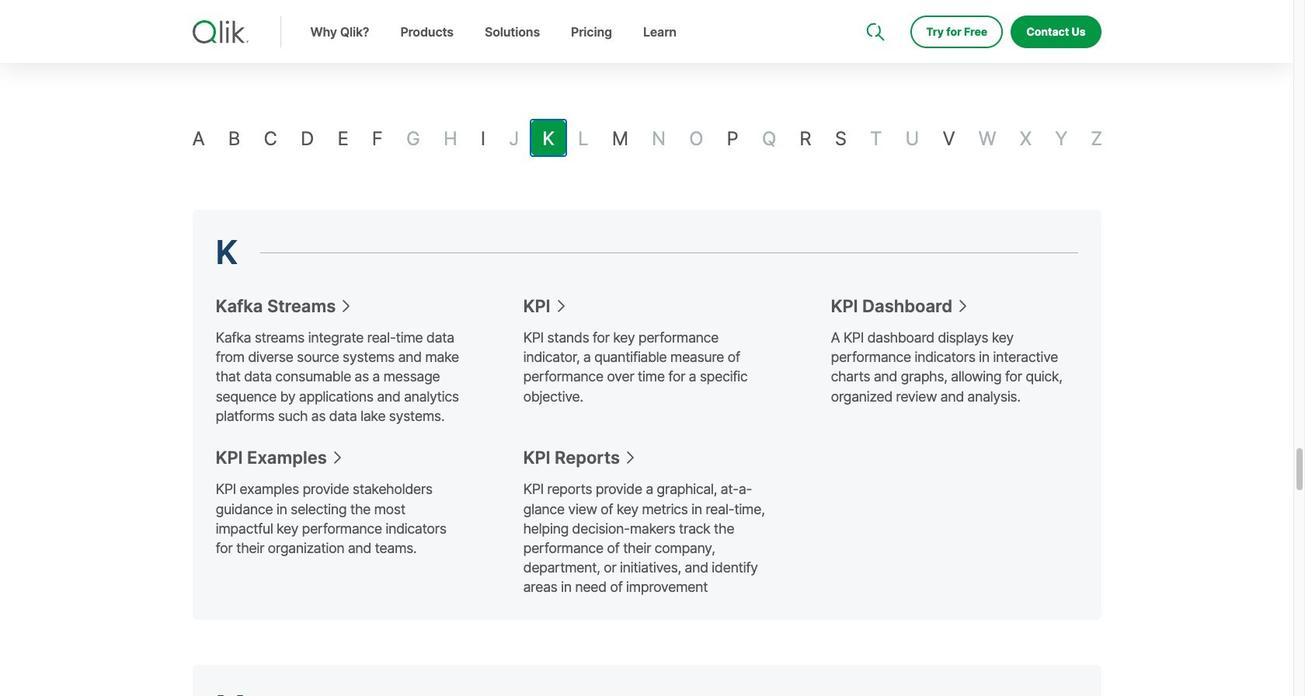 Task type: vqa. For each thing, say whether or not it's contained in the screenshot.
Log
no



Task type: describe. For each thing, give the bounding box(es) containing it.
qlik image
[[192, 20, 248, 44]]

company image
[[959, 0, 971, 12]]

support image
[[869, 0, 881, 12]]



